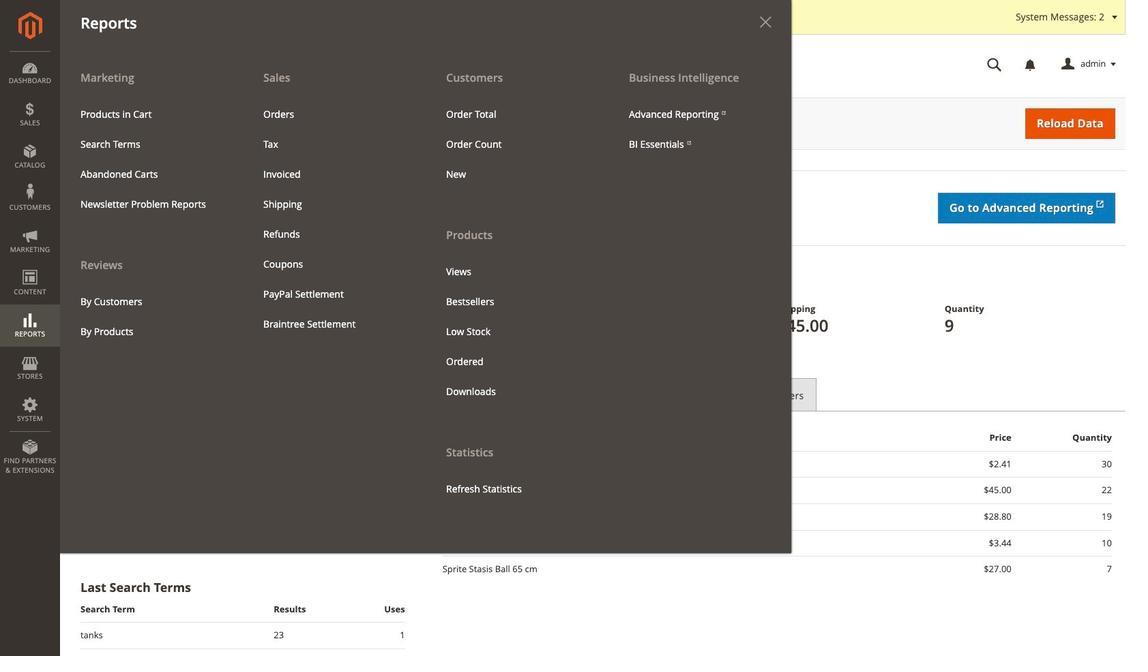 Task type: vqa. For each thing, say whether or not it's contained in the screenshot.
"MAGENTO ADMIN PANEL" Icon
yes



Task type: locate. For each thing, give the bounding box(es) containing it.
menu bar
[[0, 0, 791, 554]]

magento admin panel image
[[18, 12, 42, 40]]

menu
[[60, 63, 791, 554], [60, 63, 243, 347], [426, 63, 608, 504], [70, 99, 233, 220], [253, 99, 415, 340], [436, 99, 598, 189], [619, 99, 781, 159], [436, 257, 598, 407], [70, 287, 233, 347]]



